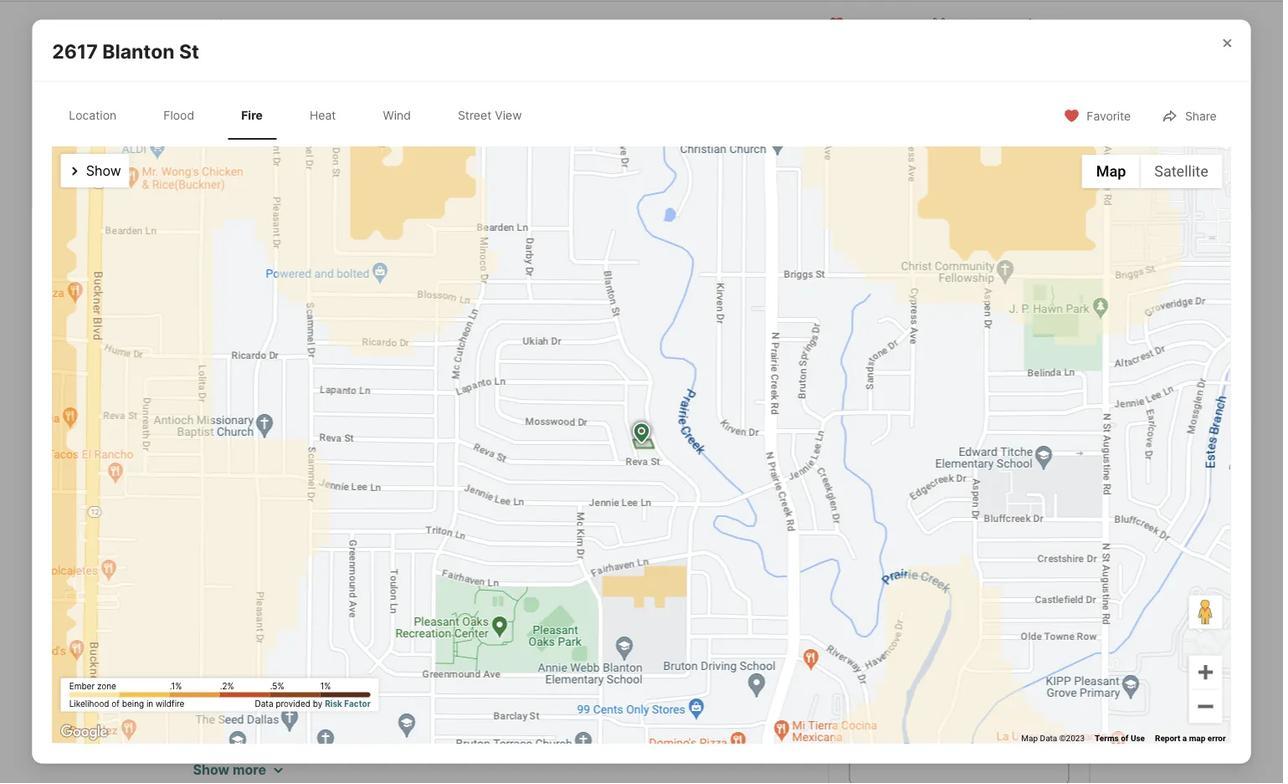 Task type: describe. For each thing, give the bounding box(es) containing it.
st for 2617 blanton st , dallas , tx 75227
[[281, 493, 295, 509]]

minutes
[[1020, 665, 1066, 679]]

2617 blanton st
[[52, 40, 199, 63]]

show button
[[61, 154, 129, 187]]

0 vertical spatial is
[[952, 481, 968, 505]]

0 vertical spatial pending
[[973, 481, 1050, 505]]

details
[[457, 18, 493, 32]]

street view button
[[478, 393, 596, 427]]

equipped
[[677, 710, 736, 726]]

has
[[915, 527, 938, 544]]

likelihood of being in wildfire
[[69, 699, 184, 709]]

wind tab
[[370, 95, 424, 136]]

tab list for x-out
[[193, 2, 743, 45]]

sale & tax history
[[532, 18, 628, 32]]

personal
[[373, 730, 427, 747]]

3 beds
[[423, 532, 455, 574]]

ft
[[595, 558, 608, 574]]

&
[[559, 18, 566, 32]]

is inside the seller has accepted an offer, and this property is now
[[962, 547, 972, 564]]

schools tab
[[647, 5, 730, 45]]

2617 blanton st dialog
[[2, 20, 1283, 784]]

street inside button
[[515, 403, 550, 417]]

favorite for x-out
[[852, 17, 896, 31]]

in right floors
[[349, 770, 360, 784]]

0 vertical spatial dallas
[[303, 493, 341, 509]]

room
[[717, 750, 750, 767]]

feed link
[[212, 15, 274, 35]]

bones,
[[237, 730, 280, 747]]

carter for tami carter dallas redfin agent
[[956, 611, 998, 628]]

property details
[[405, 18, 493, 32]]

google image
[[56, 722, 112, 744]]

x-out button
[[917, 6, 1000, 41]]

floor
[[394, 403, 423, 417]]

on
[[267, 462, 285, 476]]

5 minutes
[[1009, 665, 1066, 679]]

two
[[744, 690, 768, 706]]

and down provided at the bottom
[[268, 710, 292, 726]]

wind
[[383, 108, 411, 123]]

in up unlock
[[513, 710, 524, 726]]

areas
[[230, 710, 264, 726]]

satellite button
[[1140, 155, 1223, 188]]

1%
[[320, 682, 331, 692]]

x-out
[[954, 17, 986, 31]]

home inside discover incredible potential and unmatched value in this 3 bed, 2 bath home boasting two living areas and a spacious two-car garage. move-in ready, this residence is equipped with strong bones, awaiting your personal design to unlock its full brilliance. beautiful curb appeal, expansive front yard, and premium features like ceramic tile floor in the large living room and kitchen and wood floors in the second living area. galley kitchen with breakfast area. e
[[646, 690, 682, 706]]

provided
[[276, 699, 311, 709]]

2 inside 2 baths
[[495, 532, 507, 555]]

.1%
[[170, 682, 182, 692]]

move-
[[472, 710, 513, 726]]

fire tab
[[228, 95, 276, 136]]

flood
[[163, 108, 194, 123]]

have
[[849, 579, 887, 598]]

about this home
[[193, 637, 348, 661]]

feed
[[246, 18, 274, 32]]

34 photos
[[1005, 403, 1063, 417]]

terms
[[1095, 733, 1119, 744]]

brilliance.
[[580, 730, 641, 747]]

2617 blanton st element
[[52, 20, 219, 64]]

2617 for 2617 blanton st
[[52, 40, 98, 63]]

share inside 2617 blanton st dialog
[[1185, 109, 1217, 124]]

tami carter link
[[921, 611, 998, 628]]

wood
[[270, 770, 305, 784]]

the seller has accepted an offer, and this property is now
[[849, 527, 1057, 564]]

blanton for 2617 blanton st , dallas , tx 75227
[[228, 493, 278, 509]]

property details tab
[[386, 5, 513, 45]]

about
[[974, 665, 1006, 679]]

street inside tab
[[458, 108, 492, 123]]

and down appeal, on the right bottom
[[754, 750, 777, 767]]

3 inside "3 beds"
[[423, 532, 435, 555]]

appeal,
[[736, 730, 782, 747]]

and down front
[[243, 770, 267, 784]]

2 inside discover incredible potential and unmatched value in this 3 bed, 2 bath home boasting two living areas and a spacious two-car garage. move-in ready, this residence is equipped with strong bones, awaiting your personal design to unlock its full brilliance. beautiful curb appeal, expansive front yard, and premium features like ceramic tile floor in the large living room and kitchen and wood floors in the second living area. galley kitchen with breakfast area. e
[[602, 690, 610, 706]]

34 photos button
[[967, 393, 1077, 427]]

0 vertical spatial with
[[740, 710, 767, 726]]

potential
[[317, 690, 373, 706]]

large
[[645, 750, 677, 767]]

2617 blanton st , dallas , tx 75227
[[193, 493, 409, 509]]

curb
[[704, 730, 732, 747]]

report a map error
[[1155, 733, 1226, 744]]

1 vertical spatial data
[[1040, 733, 1058, 744]]

and up floors
[[330, 750, 353, 767]]

location
[[69, 108, 117, 123]]

0 horizontal spatial share
[[1045, 17, 1076, 31]]

bath
[[614, 690, 643, 706]]

a inside dialog
[[1183, 733, 1187, 744]]

approved
[[328, 559, 383, 573]]

street view inside tab
[[458, 108, 522, 123]]

map region
[[2, 49, 1283, 784]]

design
[[431, 730, 473, 747]]

street view tab
[[444, 95, 535, 136]]

now
[[976, 547, 1002, 564]]

0 horizontal spatial with
[[603, 770, 630, 784]]

.5%
[[270, 682, 284, 692]]

typically
[[989, 647, 1035, 662]]

front
[[260, 750, 291, 767]]

walkthrough
[[263, 403, 336, 417]]

premium
[[357, 750, 412, 767]]

being
[[122, 699, 144, 709]]

0 vertical spatial living
[[193, 710, 226, 726]]

3 inside discover incredible potential and unmatched value in this 3 bed, 2 bath home boasting two living areas and a spacious two-car garage. move-in ready, this residence is equipped with strong bones, awaiting your personal design to unlock its full brilliance. beautiful curb appeal, expansive front yard, and premium features like ceramic tile floor in the large living room and kitchen and wood floors in the second living area. galley kitchen with breakfast area. e
[[558, 690, 566, 706]]

galley
[[510, 770, 549, 784]]

boasting
[[686, 690, 740, 706]]

about
[[193, 637, 251, 661]]

value
[[479, 690, 512, 706]]

tami for tami carter typically replies in about
[[921, 647, 948, 662]]

sale
[[532, 18, 556, 32]]

favorite for share
[[1087, 109, 1131, 124]]

oct
[[288, 462, 313, 476]]

pre-
[[304, 559, 328, 573]]

location tab
[[56, 95, 130, 136]]

unmatched
[[404, 690, 475, 706]]

map data ©2023
[[1022, 733, 1085, 744]]

in inside the tami carter typically replies in about
[[961, 665, 971, 679]]

seller
[[877, 527, 911, 544]]

have questions?
[[849, 579, 972, 598]]

1 , from the left
[[295, 493, 299, 509]]

2 kitchen from the left
[[553, 770, 599, 784]]

pending link
[[208, 462, 260, 476]]

blanton for 2617 blanton st
[[102, 40, 175, 63]]

report a map error link
[[1155, 733, 1226, 744]]

the
[[849, 527, 874, 544]]

2 , from the left
[[341, 493, 344, 509]]

strong
[[193, 730, 234, 747]]

map entry image
[[691, 460, 802, 572]]

overview tab
[[293, 5, 386, 45]]

tami for tami carter dallas redfin agent
[[921, 611, 953, 628]]

sq
[[574, 558, 591, 574]]

map button
[[1082, 155, 1140, 188]]

1,738 sq ft
[[574, 532, 625, 574]]

map for map
[[1096, 163, 1126, 180]]



Task type: locate. For each thing, give the bounding box(es) containing it.
this down 'seller'
[[877, 547, 900, 564]]

0 horizontal spatial st
[[179, 40, 199, 63]]

carter inside tami carter dallas redfin agent
[[956, 611, 998, 628]]

with
[[740, 710, 767, 726], [603, 770, 630, 784]]

0 horizontal spatial share button
[[1007, 6, 1090, 41]]

1 vertical spatial street
[[515, 403, 550, 417]]

0 horizontal spatial view
[[495, 108, 522, 123]]

carter for tami carter typically replies in about
[[951, 647, 986, 662]]

22,
[[316, 462, 334, 476]]

0 vertical spatial favorite
[[852, 17, 896, 31]]

heat tab
[[296, 95, 349, 136]]

x-
[[954, 17, 966, 31]]

and inside the seller has accepted an offer, and this property is now
[[849, 547, 873, 564]]

data down .5%
[[255, 699, 273, 709]]

0 horizontal spatial area.
[[475, 770, 507, 784]]

2617 for 2617 blanton st , dallas , tx 75227
[[193, 493, 225, 509]]

out
[[966, 17, 986, 31]]

living down curb
[[681, 750, 714, 767]]

1 vertical spatial 3
[[558, 690, 566, 706]]

this inside the seller has accepted an offer, and this property is now
[[877, 547, 900, 564]]

residence
[[597, 710, 659, 726]]

1 vertical spatial 2
[[602, 690, 610, 706]]

0 vertical spatial 2
[[495, 532, 507, 555]]

0 horizontal spatial a
[[296, 710, 303, 726]]

0 horizontal spatial dallas
[[303, 493, 341, 509]]

©2023
[[1060, 733, 1085, 744]]

1 horizontal spatial living
[[438, 770, 471, 784]]

floor
[[573, 750, 602, 767]]

and up two-
[[376, 690, 400, 706]]

baths link
[[495, 557, 531, 574]]

0 vertical spatial carter
[[956, 611, 998, 628]]

home up 1%
[[296, 637, 348, 661]]

0 horizontal spatial ,
[[295, 493, 299, 509]]

a left map at the bottom right of the page
[[1183, 733, 1187, 744]]

map
[[1096, 163, 1126, 180], [1022, 733, 1038, 744]]

tab list for share
[[52, 92, 552, 140]]

carter down redfin
[[951, 647, 986, 662]]

2023
[[337, 462, 366, 476]]

0 vertical spatial street
[[458, 108, 492, 123]]

terms of use
[[1095, 733, 1145, 744]]

area. down room
[[697, 770, 729, 784]]

1 vertical spatial of
[[1121, 733, 1129, 744]]

0 horizontal spatial blanton
[[102, 40, 175, 63]]

heat
[[310, 108, 336, 123]]

this
[[877, 547, 900, 564], [255, 637, 291, 661], [531, 690, 554, 706], [570, 710, 594, 726]]

of left the "being"
[[112, 699, 120, 709]]

0 vertical spatial st
[[179, 40, 199, 63]]

home up has
[[895, 481, 948, 505]]

1 vertical spatial favorite
[[1087, 109, 1131, 124]]

0 vertical spatial of
[[112, 699, 120, 709]]

car
[[397, 710, 417, 726]]

3
[[423, 532, 435, 555], [558, 690, 566, 706]]

history
[[590, 18, 628, 32]]

/mo
[[256, 559, 277, 573]]

map inside "popup button"
[[1096, 163, 1126, 180]]

0 vertical spatial tab list
[[193, 2, 743, 45]]

0 horizontal spatial of
[[112, 699, 120, 709]]

tami
[[921, 611, 953, 628], [921, 647, 948, 662]]

home right bath
[[646, 690, 682, 706]]

0 vertical spatial blanton
[[102, 40, 175, 63]]

1 horizontal spatial kitchen
[[553, 770, 599, 784]]

street view inside button
[[515, 403, 581, 417]]

0 horizontal spatial 3
[[423, 532, 435, 555]]

1 vertical spatial 2617
[[193, 493, 225, 509]]

1 area. from the left
[[475, 770, 507, 784]]

tile
[[551, 750, 570, 767]]

likelihood
[[69, 699, 109, 709]]

menu bar inside 2617 blanton st dialog
[[1082, 155, 1223, 188]]

2 tami from the top
[[921, 647, 948, 662]]

favorite button for x-out
[[814, 6, 910, 41]]

0 horizontal spatial favorite button
[[814, 6, 910, 41]]

a down provided at the bottom
[[296, 710, 303, 726]]

pending down "offer,"
[[1006, 547, 1058, 564]]

living up strong
[[193, 710, 226, 726]]

1,738
[[574, 532, 625, 555]]

with down brilliance.
[[603, 770, 630, 784]]

and down the the
[[849, 547, 873, 564]]

tami inside tami carter dallas redfin agent
[[921, 611, 953, 628]]

34
[[1005, 403, 1020, 417]]

est.
[[193, 559, 214, 573]]

0 vertical spatial favorite button
[[814, 6, 910, 41]]

blanton inside dialog
[[102, 40, 175, 63]]

wildfire
[[156, 699, 184, 709]]

0 vertical spatial the
[[621, 750, 642, 767]]

sale & tax history tab
[[513, 5, 647, 45]]

data
[[255, 699, 273, 709], [1040, 733, 1058, 744]]

0 vertical spatial street view
[[458, 108, 522, 123]]

in right the "being"
[[146, 699, 153, 709]]

1 vertical spatial pending
[[1006, 547, 1058, 564]]

share button up the satellite
[[1148, 98, 1231, 133]]

2617
[[52, 40, 98, 63], [193, 493, 225, 509]]

1 vertical spatial share
[[1185, 109, 1217, 124]]

1 horizontal spatial 2617
[[193, 493, 225, 509]]

agent
[[997, 630, 1030, 644]]

1 vertical spatial view
[[553, 403, 581, 417]]

data left ©2023
[[1040, 733, 1058, 744]]

1 horizontal spatial dallas
[[921, 630, 955, 644]]

full
[[557, 730, 576, 747]]

2 vertical spatial home
[[646, 690, 682, 706]]

terms of use link
[[1095, 733, 1145, 744]]

0 horizontal spatial data
[[255, 699, 273, 709]]

st for 2617 blanton st
[[179, 40, 199, 63]]

1 vertical spatial carter
[[951, 647, 986, 662]]

dallas redfin agenttami carter image
[[849, 611, 908, 670]]

75227
[[369, 493, 409, 509]]

1 tami from the top
[[921, 611, 953, 628]]

by
[[313, 699, 323, 709]]

is up the beautiful
[[663, 710, 673, 726]]

1 horizontal spatial of
[[1121, 733, 1129, 744]]

carter up redfin
[[956, 611, 998, 628]]

ember zone
[[69, 682, 116, 692]]

fire
[[241, 108, 263, 123]]

0 horizontal spatial home
[[296, 637, 348, 661]]

.2%
[[220, 682, 234, 692]]

st down pending on oct 22, 2023
[[281, 493, 295, 509]]

1 vertical spatial with
[[603, 770, 630, 784]]

2 area. from the left
[[697, 770, 729, 784]]

2 up "baths" link
[[495, 532, 507, 555]]

1 vertical spatial favorite button
[[1049, 98, 1145, 133]]

overview
[[312, 18, 367, 32]]

tab list
[[193, 2, 743, 45], [52, 92, 552, 140]]

carter inside the tami carter typically replies in about
[[951, 647, 986, 662]]

tx
[[348, 493, 365, 509]]

1 vertical spatial dallas
[[921, 630, 955, 644]]

2 horizontal spatial living
[[681, 750, 714, 767]]

1 horizontal spatial map
[[1096, 163, 1126, 180]]

spacious
[[307, 710, 363, 726]]

1 vertical spatial home
[[296, 637, 348, 661]]

tami down questions?
[[921, 611, 953, 628]]

0 horizontal spatial kitchen
[[193, 770, 239, 784]]

menu bar
[[1082, 155, 1223, 188]]

1 horizontal spatial share
[[1185, 109, 1217, 124]]

favorite button for share
[[1049, 98, 1145, 133]]

zone
[[97, 682, 116, 692]]

, left tx
[[341, 493, 344, 509]]

share button right out
[[1007, 6, 1090, 41]]

, down oct
[[295, 493, 299, 509]]

tab list inside 2617 blanton st dialog
[[52, 92, 552, 140]]

of for likelihood
[[112, 699, 120, 709]]

1 vertical spatial map
[[1022, 733, 1038, 744]]

beds
[[423, 557, 455, 574]]

this home is pending
[[849, 481, 1050, 505]]

,
[[295, 493, 299, 509], [341, 493, 344, 509]]

2 vertical spatial is
[[663, 710, 673, 726]]

favorite button inside 2617 blanton st dialog
[[1049, 98, 1145, 133]]

a
[[296, 710, 303, 726], [1183, 733, 1187, 744]]

2 horizontal spatial home
[[895, 481, 948, 505]]

risk
[[325, 699, 342, 709]]

1 vertical spatial blanton
[[228, 493, 278, 509]]

1 horizontal spatial with
[[740, 710, 767, 726]]

offer,
[[1024, 527, 1057, 544]]

in inside 2617 blanton st dialog
[[146, 699, 153, 709]]

2 right bed,
[[602, 690, 610, 706]]

1 vertical spatial st
[[281, 493, 295, 509]]

questions?
[[890, 579, 972, 598]]

1 horizontal spatial data
[[1040, 733, 1058, 744]]

tami carter dallas redfin agent
[[921, 611, 1030, 644]]

dallas down tami carter 'link'
[[921, 630, 955, 644]]

0 horizontal spatial map
[[1022, 733, 1038, 744]]

flood tab
[[150, 95, 208, 136]]

1 vertical spatial share button
[[1148, 98, 1231, 133]]

floor plans
[[394, 403, 457, 417]]

schools
[[667, 18, 711, 32]]

risk factor link
[[325, 699, 371, 709]]

your
[[341, 730, 369, 747]]

yard,
[[294, 750, 326, 767]]

1 horizontal spatial street
[[515, 403, 550, 417]]

favorite
[[852, 17, 896, 31], [1087, 109, 1131, 124]]

replies
[[921, 665, 958, 679]]

Write a message... text field
[[864, 714, 1055, 775]]

st inside dialog
[[179, 40, 199, 63]]

1 horizontal spatial st
[[281, 493, 295, 509]]

baths
[[495, 557, 531, 574]]

favorite inside 2617 blanton st dialog
[[1087, 109, 1131, 124]]

garage.
[[420, 710, 468, 726]]

and
[[849, 547, 873, 564], [376, 690, 400, 706], [268, 710, 292, 726], [330, 750, 353, 767], [754, 750, 777, 767], [243, 770, 267, 784]]

0 vertical spatial home
[[895, 481, 948, 505]]

2617 inside dialog
[[52, 40, 98, 63]]

blanton down pending link
[[228, 493, 278, 509]]

0 horizontal spatial living
[[193, 710, 226, 726]]

discover incredible potential and unmatched value in this 3 bed, 2 bath home boasting two living areas and a spacious two-car garage. move-in ready, this residence is equipped with strong bones, awaiting your personal design to unlock its full brilliance. beautiful curb appeal, expansive front yard, and premium features like ceramic tile floor in the large living room and kitchen and wood floors in the second living area. galley kitchen with breakfast area. e
[[193, 690, 801, 784]]

$2,225
[[217, 559, 256, 573]]

area. down like
[[475, 770, 507, 784]]

0 horizontal spatial favorite
[[852, 17, 896, 31]]

is up accepted
[[952, 481, 968, 505]]

factor
[[344, 699, 371, 709]]

0 vertical spatial share button
[[1007, 6, 1090, 41]]

3d walkthrough
[[244, 403, 336, 417]]

2617 up location
[[52, 40, 98, 63]]

2617 blanton st, dallas, tx 75227 image
[[193, 49, 822, 440], [828, 49, 1090, 241], [828, 248, 1090, 440]]

with down two
[[740, 710, 767, 726]]

pending .
[[1006, 547, 1065, 564]]

3 up the beds
[[423, 532, 435, 555]]

1 horizontal spatial view
[[553, 403, 581, 417]]

a inside discover incredible potential and unmatched value in this 3 bed, 2 bath home boasting two living areas and a spacious two-car garage. move-in ready, this residence is equipped with strong bones, awaiting your personal design to unlock its full brilliance. beautiful curb appeal, expansive front yard, and premium features like ceramic tile floor in the large living room and kitchen and wood floors in the second living area. galley kitchen with breakfast area. e
[[296, 710, 303, 726]]

this down bed,
[[570, 710, 594, 726]]

1 horizontal spatial the
[[621, 750, 642, 767]]

3 left bed,
[[558, 690, 566, 706]]

tami up replies
[[921, 647, 948, 662]]

map left ©2023
[[1022, 733, 1038, 744]]

menu bar containing map
[[1082, 155, 1223, 188]]

is
[[952, 481, 968, 505], [962, 547, 972, 564], [663, 710, 673, 726]]

tami inside the tami carter typically replies in about
[[921, 647, 948, 662]]

5
[[1009, 665, 1017, 679]]

map
[[1189, 733, 1206, 744]]

is down accepted
[[962, 547, 972, 564]]

the
[[621, 750, 642, 767], [364, 770, 384, 784]]

1 vertical spatial tami
[[921, 647, 948, 662]]

1 horizontal spatial a
[[1183, 733, 1187, 744]]

1 vertical spatial is
[[962, 547, 972, 564]]

dallas inside tami carter dallas redfin agent
[[921, 630, 955, 644]]

1 horizontal spatial blanton
[[228, 493, 278, 509]]

0 vertical spatial tami
[[921, 611, 953, 628]]

view inside button
[[553, 403, 581, 417]]

1 horizontal spatial share button
[[1148, 98, 1231, 133]]

2617 down pending link
[[193, 493, 225, 509]]

in right value
[[516, 690, 527, 706]]

1 horizontal spatial area.
[[697, 770, 729, 784]]

2 baths
[[495, 532, 531, 574]]

$265,000
[[193, 532, 287, 555]]

kitchen down floor
[[553, 770, 599, 784]]

1 horizontal spatial 2
[[602, 690, 610, 706]]

0 horizontal spatial the
[[364, 770, 384, 784]]

tab list containing location
[[52, 92, 552, 140]]

1 horizontal spatial favorite button
[[1049, 98, 1145, 133]]

2 vertical spatial living
[[438, 770, 471, 784]]

this up ready, at the left bottom of the page
[[531, 690, 554, 706]]

the down brilliance.
[[621, 750, 642, 767]]

in down brilliance.
[[606, 750, 617, 767]]

0 vertical spatial share
[[1045, 17, 1076, 31]]

1 vertical spatial the
[[364, 770, 384, 784]]

1 vertical spatial living
[[681, 750, 714, 767]]

the down premium
[[364, 770, 384, 784]]

this up .5%
[[255, 637, 291, 661]]

st up flood
[[179, 40, 199, 63]]

0 vertical spatial map
[[1096, 163, 1126, 180]]

0 vertical spatial view
[[495, 108, 522, 123]]

0 vertical spatial a
[[296, 710, 303, 726]]

0 horizontal spatial 2
[[495, 532, 507, 555]]

of for terms
[[1121, 733, 1129, 744]]

0 horizontal spatial street
[[458, 108, 492, 123]]

is inside discover incredible potential and unmatched value in this 3 bed, 2 bath home boasting two living areas and a spacious two-car garage. move-in ready, this residence is equipped with strong bones, awaiting your personal design to unlock its full brilliance. beautiful curb appeal, expansive front yard, and premium features like ceramic tile floor in the large living room and kitchen and wood floors in the second living area. galley kitchen with breakfast area. e
[[663, 710, 673, 726]]

pending up an
[[973, 481, 1050, 505]]

1 horizontal spatial ,
[[341, 493, 344, 509]]

living down "features"
[[438, 770, 471, 784]]

favorite button
[[814, 6, 910, 41], [1049, 98, 1145, 133]]

plans
[[426, 403, 457, 417]]

tab list containing feed
[[193, 2, 743, 45]]

map for map data ©2023
[[1022, 733, 1038, 744]]

0 vertical spatial 2617
[[52, 40, 98, 63]]

1 horizontal spatial favorite
[[1087, 109, 1131, 124]]

map left the satellite
[[1096, 163, 1126, 180]]

0 vertical spatial 3
[[423, 532, 435, 555]]

of left use
[[1121, 733, 1129, 744]]

dallas down 22,
[[303, 493, 341, 509]]

blanton up flood
[[102, 40, 175, 63]]

1 vertical spatial a
[[1183, 733, 1187, 744]]

kitchen down expansive
[[193, 770, 239, 784]]

1 horizontal spatial home
[[646, 690, 682, 706]]

in left the about on the right bottom of page
[[961, 665, 971, 679]]

beautiful
[[644, 730, 700, 747]]

get pre-approved link
[[281, 559, 383, 573]]

1 vertical spatial tab list
[[52, 92, 552, 140]]

1 kitchen from the left
[[193, 770, 239, 784]]

floor plans button
[[357, 393, 471, 427]]

0 horizontal spatial 2617
[[52, 40, 98, 63]]

pending
[[208, 462, 260, 476]]

view inside tab
[[495, 108, 522, 123]]



Task type: vqa. For each thing, say whether or not it's contained in the screenshot.
the rightmost Tour
no



